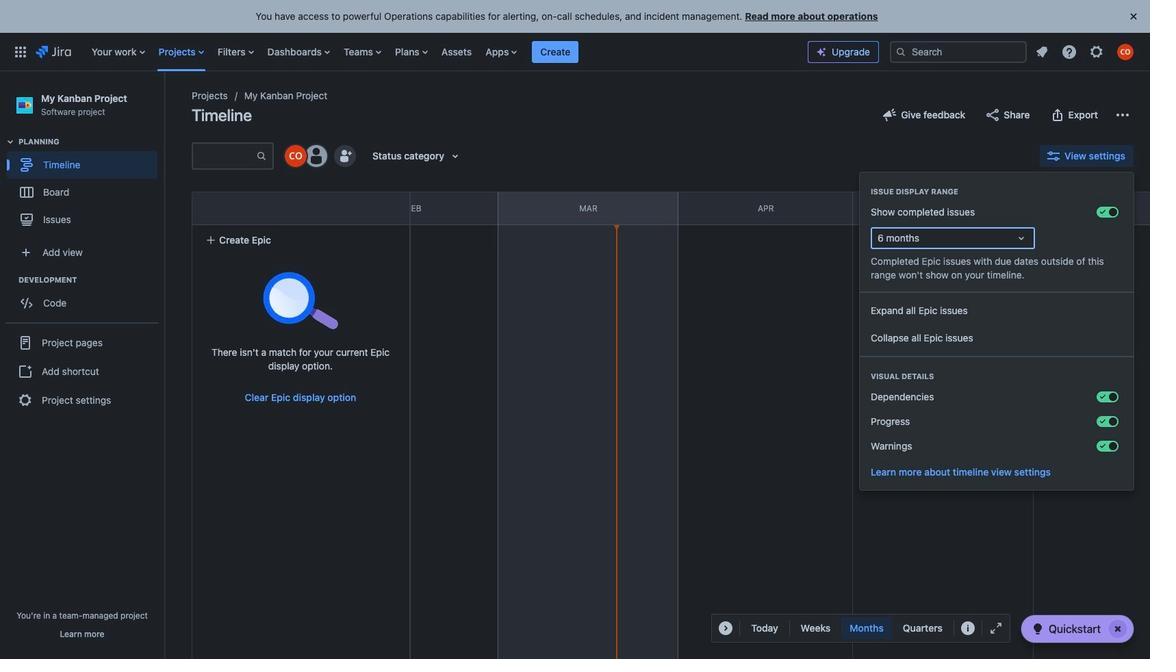 Task type: describe. For each thing, give the bounding box(es) containing it.
Search field
[[891, 41, 1028, 63]]

row group inside timeline grid
[[192, 192, 410, 225]]

0 horizontal spatial list
[[85, 33, 808, 71]]

appswitcher icon image
[[12, 44, 29, 60]]

add people image
[[337, 148, 353, 164]]

issue display range group
[[860, 173, 1134, 292]]

sidebar navigation image
[[149, 88, 179, 115]]

column header inside timeline grid
[[149, 193, 330, 225]]

your profile and settings image
[[1118, 44, 1134, 60]]

1 horizontal spatial list
[[1030, 39, 1143, 64]]

dismiss quickstart image
[[1108, 619, 1130, 641]]



Task type: locate. For each thing, give the bounding box(es) containing it.
settings image
[[1089, 44, 1106, 60]]

heading
[[18, 136, 164, 147], [860, 186, 1134, 197], [18, 275, 164, 286], [860, 371, 1134, 382]]

list
[[85, 33, 808, 71], [1030, 39, 1143, 64]]

row
[[193, 193, 410, 225]]

row group
[[192, 192, 410, 225]]

help image
[[1062, 44, 1078, 60]]

column header
[[149, 193, 330, 225]]

check image
[[1030, 621, 1047, 638]]

None search field
[[891, 41, 1028, 63]]

visual details group
[[860, 356, 1134, 466]]

Search timeline text field
[[193, 144, 256, 169]]

development image
[[2, 272, 18, 289]]

enter full screen image
[[988, 621, 1005, 637]]

dismiss image
[[1126, 8, 1143, 25]]

group
[[7, 136, 164, 238], [7, 275, 164, 321], [860, 292, 1134, 356], [5, 323, 159, 420], [793, 618, 951, 640]]

export icon image
[[1050, 107, 1066, 123]]

list item
[[533, 33, 579, 71]]

timeline grid
[[149, 192, 1151, 660]]

search image
[[896, 46, 907, 57]]

notifications image
[[1034, 44, 1051, 60]]

jira image
[[36, 44, 71, 60], [36, 44, 71, 60]]

planning image
[[2, 134, 18, 150]]

row inside row group
[[193, 193, 410, 225]]

open image
[[1014, 230, 1030, 247]]

primary element
[[8, 33, 808, 71]]

sidebar element
[[0, 71, 164, 660]]

banner
[[0, 33, 1151, 71]]



Task type: vqa. For each thing, say whether or not it's contained in the screenshot.
PLANNING icon
yes



